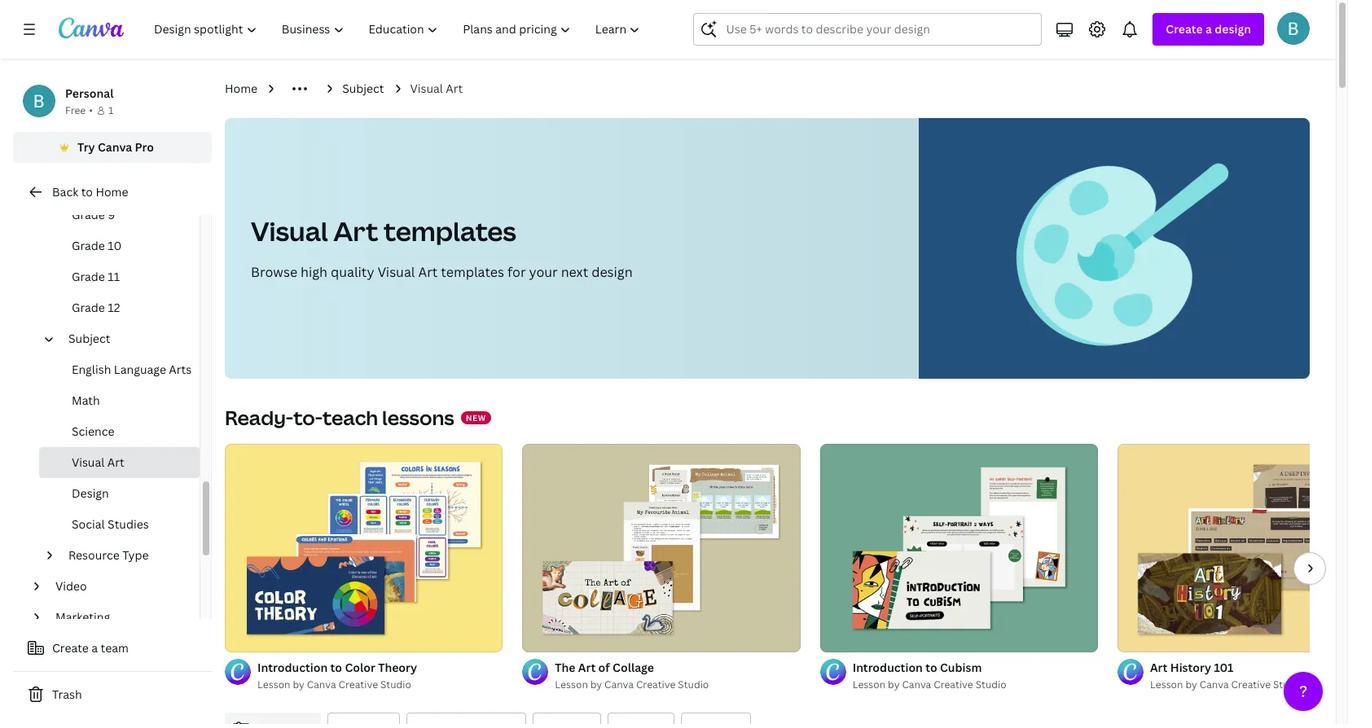 Task type: describe. For each thing, give the bounding box(es) containing it.
create for create a team
[[52, 641, 89, 656]]

a for design
[[1206, 21, 1213, 37]]

design
[[72, 486, 109, 501]]

grade for grade 12
[[72, 300, 105, 315]]

your
[[529, 263, 558, 281]]

canva inside art history 101 lesson by canva creative studio
[[1200, 678, 1230, 692]]

visual down visual art templates
[[378, 263, 415, 281]]

by inside the art of collage lesson by canva creative studio
[[591, 678, 602, 692]]

create a design
[[1167, 21, 1252, 37]]

by inside introduction to color theory lesson by canva creative studio
[[293, 678, 305, 692]]

lesson by canva creative studio link for introduction to color theory
[[258, 677, 503, 694]]

visual up design
[[72, 455, 105, 470]]

try
[[77, 139, 95, 155]]

math link
[[39, 385, 200, 416]]

by inside introduction to cubism lesson by canva creative studio
[[888, 678, 900, 692]]

english language arts
[[72, 362, 192, 377]]

art up quality
[[334, 214, 379, 249]]

ready-to-teach lessons
[[225, 404, 455, 431]]

create a team
[[52, 641, 129, 656]]

studio inside introduction to color theory lesson by canva creative studio
[[381, 678, 412, 692]]

marketing link
[[49, 602, 190, 633]]

collage
[[613, 660, 654, 676]]

browse high quality visual art templates for your next design
[[251, 263, 633, 281]]

lessons
[[382, 404, 455, 431]]

social
[[72, 517, 105, 532]]

marketing
[[55, 610, 110, 625]]

grade 12
[[72, 300, 120, 315]]

to for color
[[331, 660, 342, 676]]

lesson inside the art of collage lesson by canva creative studio
[[555, 678, 588, 692]]

introduction to color theory lesson by canva creative studio
[[258, 660, 417, 692]]

free
[[65, 104, 86, 117]]

history
[[1171, 660, 1212, 676]]

introduction for introduction to color theory
[[258, 660, 328, 676]]

try canva pro
[[77, 139, 154, 155]]

introduction to cubism lesson by canva creative studio
[[853, 660, 1007, 692]]

back to home link
[[13, 176, 212, 209]]

introduction for introduction to cubism
[[853, 660, 923, 676]]

Search search field
[[727, 14, 1032, 45]]

introduction to cubism image
[[820, 444, 1099, 653]]

trash
[[52, 687, 82, 703]]

1 horizontal spatial visual art
[[410, 81, 463, 96]]

12
[[108, 300, 120, 315]]

art history 101 lesson by canva creative studio
[[1151, 660, 1305, 692]]

art inside the art of collage lesson by canva creative studio
[[579, 660, 596, 676]]

subject inside button
[[68, 331, 110, 346]]

studio inside art history 101 lesson by canva creative studio
[[1274, 678, 1305, 692]]

art down visual art templates
[[418, 263, 438, 281]]

theory
[[378, 660, 417, 676]]

10
[[108, 238, 122, 253]]

brad klo image
[[1278, 12, 1311, 45]]

art down science link
[[107, 455, 124, 470]]

home link
[[225, 80, 258, 98]]

introduction to cubism link
[[853, 659, 1099, 677]]

0 vertical spatial home
[[225, 81, 258, 96]]

personal
[[65, 86, 114, 101]]

creative inside introduction to cubism lesson by canva creative studio
[[934, 678, 974, 692]]

grade 12 link
[[39, 293, 200, 324]]

studio inside introduction to cubism lesson by canva creative studio
[[976, 678, 1007, 692]]

back to home
[[52, 184, 128, 200]]

science link
[[39, 416, 200, 447]]

resource type button
[[62, 540, 190, 571]]

11
[[108, 269, 120, 284]]

lesson inside introduction to cubism lesson by canva creative studio
[[853, 678, 886, 692]]

video link
[[49, 571, 190, 602]]

art history 101 image
[[1118, 444, 1349, 653]]

video
[[55, 579, 87, 594]]

lesson by canva creative studio link for introduction to cubism
[[853, 677, 1099, 694]]

studies
[[108, 517, 149, 532]]

lesson by canva creative studio link for art history 101
[[1151, 677, 1349, 694]]

browse
[[251, 263, 298, 281]]

next
[[561, 263, 589, 281]]

color
[[345, 660, 376, 676]]

the
[[555, 660, 576, 676]]

art history 101 link
[[1151, 659, 1349, 677]]

grade for grade 9
[[72, 207, 105, 222]]

create a design button
[[1154, 13, 1265, 46]]

visual up browse
[[251, 214, 328, 249]]

101
[[1215, 660, 1234, 676]]

1
[[108, 104, 114, 117]]

art down top level navigation element
[[446, 81, 463, 96]]

0 vertical spatial templates
[[384, 214, 517, 249]]

social studies link
[[39, 509, 200, 540]]

to for cubism
[[926, 660, 938, 676]]

of
[[599, 660, 610, 676]]



Task type: locate. For each thing, give the bounding box(es) containing it.
studio inside the art of collage lesson by canva creative studio
[[678, 678, 709, 692]]

visual down top level navigation element
[[410, 81, 443, 96]]

canva inside button
[[98, 139, 132, 155]]

ready-
[[225, 404, 294, 431]]

design right next
[[592, 263, 633, 281]]

grade for grade 10
[[72, 238, 105, 253]]

creative down cubism
[[934, 678, 974, 692]]

2 creative from the left
[[636, 678, 676, 692]]

4 studio from the left
[[1274, 678, 1305, 692]]

0 horizontal spatial a
[[92, 641, 98, 656]]

grade for grade 11
[[72, 269, 105, 284]]

2 lesson by canva creative studio link from the left
[[555, 677, 801, 694]]

grade 10
[[72, 238, 122, 253]]

introduction to color theory link
[[258, 659, 503, 677]]

lesson
[[258, 678, 291, 692], [555, 678, 588, 692], [853, 678, 886, 692], [1151, 678, 1184, 692]]

templates
[[384, 214, 517, 249], [441, 263, 505, 281]]

visual art down science
[[72, 455, 124, 470]]

1 vertical spatial a
[[92, 641, 98, 656]]

design inside dropdown button
[[1215, 21, 1252, 37]]

3 lesson from the left
[[853, 678, 886, 692]]

0 horizontal spatial design
[[592, 263, 633, 281]]

arts
[[169, 362, 192, 377]]

4 by from the left
[[1186, 678, 1198, 692]]

free •
[[65, 104, 93, 117]]

1 lesson by canva creative studio link from the left
[[258, 677, 503, 694]]

1 vertical spatial templates
[[441, 263, 505, 281]]

1 horizontal spatial subject
[[342, 81, 384, 96]]

introduction inside introduction to color theory lesson by canva creative studio
[[258, 660, 328, 676]]

science
[[72, 424, 115, 439]]

canva inside the art of collage lesson by canva creative studio
[[605, 678, 634, 692]]

lesson inside art history 101 lesson by canva creative studio
[[1151, 678, 1184, 692]]

4 creative from the left
[[1232, 678, 1271, 692]]

2 introduction from the left
[[853, 660, 923, 676]]

visual art templates
[[251, 214, 517, 249]]

0 vertical spatial a
[[1206, 21, 1213, 37]]

3 studio from the left
[[976, 678, 1007, 692]]

a inside button
[[92, 641, 98, 656]]

new
[[466, 412, 486, 424]]

3 by from the left
[[888, 678, 900, 692]]

language
[[114, 362, 166, 377]]

lesson by canva creative studio link down theory
[[258, 677, 503, 694]]

1 horizontal spatial create
[[1167, 21, 1204, 37]]

1 horizontal spatial introduction
[[853, 660, 923, 676]]

1 studio from the left
[[381, 678, 412, 692]]

pro
[[135, 139, 154, 155]]

1 horizontal spatial a
[[1206, 21, 1213, 37]]

studio down theory
[[381, 678, 412, 692]]

templates up browse high quality visual art templates for your next design
[[384, 214, 517, 249]]

try canva pro button
[[13, 132, 212, 163]]

by inside art history 101 lesson by canva creative studio
[[1186, 678, 1198, 692]]

studio
[[381, 678, 412, 692], [678, 678, 709, 692], [976, 678, 1007, 692], [1274, 678, 1305, 692]]

2 grade from the top
[[72, 238, 105, 253]]

trash link
[[13, 679, 212, 711]]

templates left for
[[441, 263, 505, 281]]

2 studio from the left
[[678, 678, 709, 692]]

home inside back to home link
[[96, 184, 128, 200]]

math
[[72, 393, 100, 408]]

creative down the color
[[339, 678, 378, 692]]

art left 'history' at bottom
[[1151, 660, 1168, 676]]

2 lesson from the left
[[555, 678, 588, 692]]

resource
[[68, 548, 120, 563]]

creative inside art history 101 lesson by canva creative studio
[[1232, 678, 1271, 692]]

for
[[508, 263, 526, 281]]

lesson by canva creative studio link for the art of collage
[[555, 677, 801, 694]]

create inside dropdown button
[[1167, 21, 1204, 37]]

to for home
[[81, 184, 93, 200]]

2 horizontal spatial to
[[926, 660, 938, 676]]

teach
[[323, 404, 378, 431]]

2 by from the left
[[591, 678, 602, 692]]

design
[[1215, 21, 1252, 37], [592, 263, 633, 281]]

visual art down top level navigation element
[[410, 81, 463, 96]]

4 lesson by canva creative studio link from the left
[[1151, 677, 1349, 694]]

0 horizontal spatial home
[[96, 184, 128, 200]]

studio down art history 101 link
[[1274, 678, 1305, 692]]

a
[[1206, 21, 1213, 37], [92, 641, 98, 656]]

canva down the introduction to cubism link
[[903, 678, 932, 692]]

studio down the introduction to cubism link
[[976, 678, 1007, 692]]

subject up english in the left of the page
[[68, 331, 110, 346]]

creative inside introduction to color theory lesson by canva creative studio
[[339, 678, 378, 692]]

a inside dropdown button
[[1206, 21, 1213, 37]]

to left cubism
[[926, 660, 938, 676]]

0 vertical spatial create
[[1167, 21, 1204, 37]]

creative down art history 101 link
[[1232, 678, 1271, 692]]

grade 9
[[72, 207, 115, 222]]

creative down the art of collage link
[[636, 678, 676, 692]]

3 lesson by canva creative studio link from the left
[[853, 677, 1099, 694]]

subject down top level navigation element
[[342, 81, 384, 96]]

the art of collage lesson by canva creative studio
[[555, 660, 709, 692]]

grade left the 10
[[72, 238, 105, 253]]

1 vertical spatial home
[[96, 184, 128, 200]]

design link
[[39, 478, 200, 509]]

0 vertical spatial design
[[1215, 21, 1252, 37]]

4 lesson from the left
[[1151, 678, 1184, 692]]

1 vertical spatial subject
[[68, 331, 110, 346]]

create inside button
[[52, 641, 89, 656]]

visual art
[[410, 81, 463, 96], [72, 455, 124, 470]]

9
[[108, 207, 115, 222]]

canva
[[98, 139, 132, 155], [307, 678, 336, 692], [605, 678, 634, 692], [903, 678, 932, 692], [1200, 678, 1230, 692]]

back
[[52, 184, 78, 200]]

grade left 12
[[72, 300, 105, 315]]

subject button
[[62, 324, 190, 355]]

None search field
[[694, 13, 1043, 46]]

0 horizontal spatial visual art
[[72, 455, 124, 470]]

introduction
[[258, 660, 328, 676], [853, 660, 923, 676]]

team
[[101, 641, 129, 656]]

1 vertical spatial design
[[592, 263, 633, 281]]

art left of
[[579, 660, 596, 676]]

to
[[81, 184, 93, 200], [331, 660, 342, 676], [926, 660, 938, 676]]

lesson by canva creative studio link down collage
[[555, 677, 801, 694]]

english language arts link
[[39, 355, 200, 385]]

0 horizontal spatial create
[[52, 641, 89, 656]]

1 by from the left
[[293, 678, 305, 692]]

create a team button
[[13, 632, 212, 665]]

1 vertical spatial create
[[52, 641, 89, 656]]

canva down 101
[[1200, 678, 1230, 692]]

high
[[301, 263, 328, 281]]

lesson by canva creative studio link
[[258, 677, 503, 694], [555, 677, 801, 694], [853, 677, 1099, 694], [1151, 677, 1349, 694]]

creative
[[339, 678, 378, 692], [636, 678, 676, 692], [934, 678, 974, 692], [1232, 678, 1271, 692]]

by
[[293, 678, 305, 692], [591, 678, 602, 692], [888, 678, 900, 692], [1186, 678, 1198, 692]]

grade 9 link
[[39, 200, 200, 231]]

to inside introduction to cubism lesson by canva creative studio
[[926, 660, 938, 676]]

visual
[[410, 81, 443, 96], [251, 214, 328, 249], [378, 263, 415, 281], [72, 455, 105, 470]]

english
[[72, 362, 111, 377]]

grade 11 link
[[39, 262, 200, 293]]

the art of collage image
[[523, 444, 801, 653]]

canva right try
[[98, 139, 132, 155]]

1 lesson from the left
[[258, 678, 291, 692]]

art
[[446, 81, 463, 96], [334, 214, 379, 249], [418, 263, 438, 281], [107, 455, 124, 470], [579, 660, 596, 676], [1151, 660, 1168, 676]]

1 grade from the top
[[72, 207, 105, 222]]

a for team
[[92, 641, 98, 656]]

introduction left cubism
[[853, 660, 923, 676]]

grade 10 link
[[39, 231, 200, 262]]

type
[[122, 548, 149, 563]]

art inside art history 101 lesson by canva creative studio
[[1151, 660, 1168, 676]]

canva inside introduction to color theory lesson by canva creative studio
[[307, 678, 336, 692]]

0 horizontal spatial subject
[[68, 331, 110, 346]]

1 introduction from the left
[[258, 660, 328, 676]]

to inside introduction to color theory lesson by canva creative studio
[[331, 660, 342, 676]]

top level navigation element
[[143, 13, 655, 46]]

0 horizontal spatial introduction
[[258, 660, 328, 676]]

lesson by canva creative studio link down cubism
[[853, 677, 1099, 694]]

3 grade from the top
[[72, 269, 105, 284]]

canva down collage
[[605, 678, 634, 692]]

the art of collage link
[[555, 659, 801, 677]]

3 creative from the left
[[934, 678, 974, 692]]

resource type
[[68, 548, 149, 563]]

lesson by canva creative studio link down 101
[[1151, 677, 1349, 694]]

to-
[[294, 404, 323, 431]]

design left brad klo icon
[[1215, 21, 1252, 37]]

1 horizontal spatial to
[[331, 660, 342, 676]]

1 creative from the left
[[339, 678, 378, 692]]

1 horizontal spatial design
[[1215, 21, 1252, 37]]

0 vertical spatial subject
[[342, 81, 384, 96]]

•
[[89, 104, 93, 117]]

canva down introduction to color theory link
[[307, 678, 336, 692]]

to left the color
[[331, 660, 342, 676]]

0 vertical spatial visual art
[[410, 81, 463, 96]]

to right the back on the top left
[[81, 184, 93, 200]]

create
[[1167, 21, 1204, 37], [52, 641, 89, 656]]

0 horizontal spatial to
[[81, 184, 93, 200]]

creative inside the art of collage lesson by canva creative studio
[[636, 678, 676, 692]]

4 grade from the top
[[72, 300, 105, 315]]

studio down the art of collage link
[[678, 678, 709, 692]]

grade down back to home
[[72, 207, 105, 222]]

home
[[225, 81, 258, 96], [96, 184, 128, 200]]

social studies
[[72, 517, 149, 532]]

1 horizontal spatial home
[[225, 81, 258, 96]]

grade
[[72, 207, 105, 222], [72, 238, 105, 253], [72, 269, 105, 284], [72, 300, 105, 315]]

introduction left the color
[[258, 660, 328, 676]]

canva inside introduction to cubism lesson by canva creative studio
[[903, 678, 932, 692]]

grade 11
[[72, 269, 120, 284]]

introduction inside introduction to cubism lesson by canva creative studio
[[853, 660, 923, 676]]

introduction to color theory image
[[225, 444, 503, 653]]

quality
[[331, 263, 374, 281]]

cubism
[[941, 660, 982, 676]]

1 vertical spatial visual art
[[72, 455, 124, 470]]

lesson inside introduction to color theory lesson by canva creative studio
[[258, 678, 291, 692]]

grade left 11
[[72, 269, 105, 284]]

create for create a design
[[1167, 21, 1204, 37]]



Task type: vqa. For each thing, say whether or not it's contained in the screenshot.
lets
no



